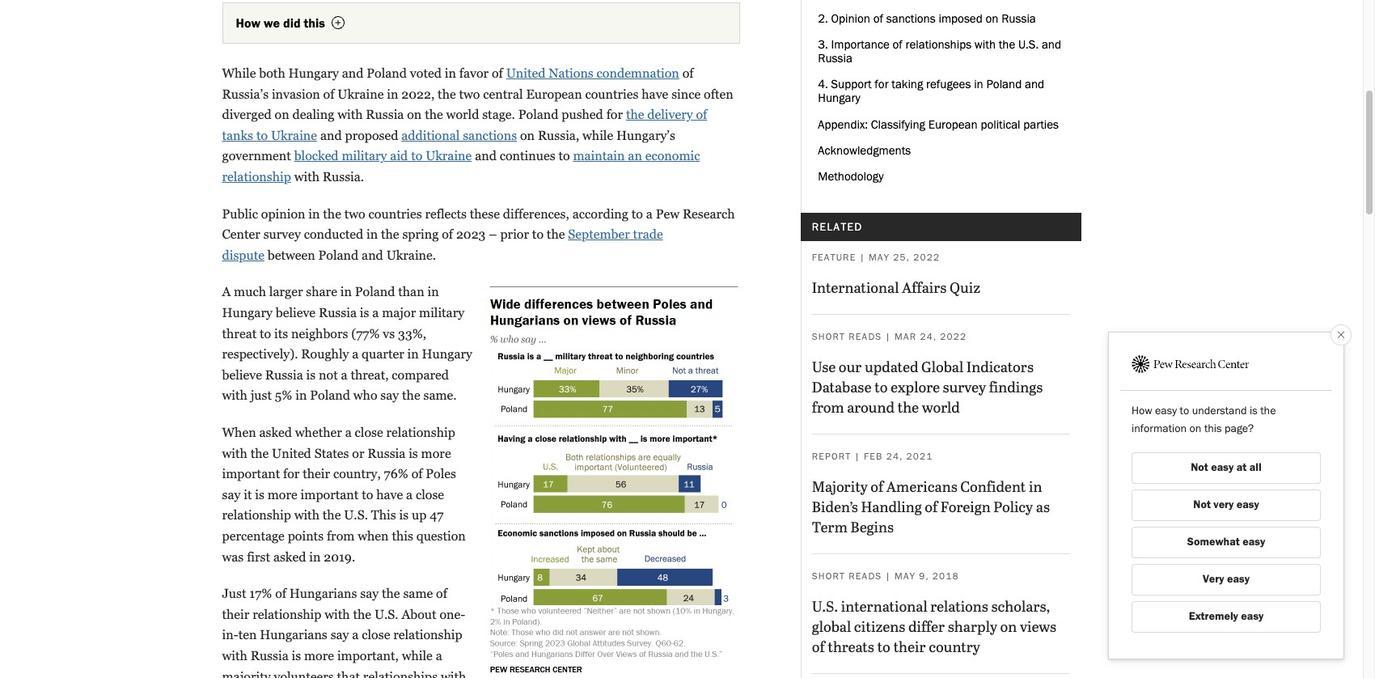 Task type: locate. For each thing, give the bounding box(es) containing it.
1 vertical spatial united
[[272, 446, 311, 461]]

this right did
[[304, 15, 325, 30]]

russia inside the just 17% of hungarians say the same of their relationship with the u.s. about one- in-ten hungarians say a close relationship with russia is more important, while a majority volunteers that relationships
[[251, 648, 289, 664]]

not easy at all
[[1192, 461, 1262, 475]]

threat,
[[351, 367, 389, 383]]

0 horizontal spatial countries
[[369, 206, 422, 221]]

with up the important,
[[325, 607, 350, 622]]

quarter
[[362, 347, 404, 362]]

0 horizontal spatial world
[[446, 107, 479, 122]]

1 horizontal spatial countries
[[586, 86, 639, 102]]

the down compared
[[402, 388, 421, 403]]

1 vertical spatial european
[[929, 117, 978, 132]]

0 vertical spatial countries
[[586, 86, 639, 102]]

not
[[319, 367, 338, 383]]

33%,
[[398, 326, 427, 341]]

more right the it
[[268, 487, 298, 502]]

appendix: classifying european political parties link
[[812, 112, 1071, 138]]

for
[[875, 77, 889, 92], [607, 107, 623, 122], [283, 466, 300, 482]]

hungary inside 4. support for taking refugees in poland and hungary
[[818, 91, 861, 106]]

of inside 'link'
[[874, 11, 884, 26]]

1 horizontal spatial military
[[419, 305, 465, 321]]

0 horizontal spatial believe
[[222, 367, 262, 383]]

public
[[222, 206, 258, 221]]

2 horizontal spatial their
[[894, 636, 926, 657]]

–
[[489, 227, 497, 242]]

survey inside use our updated global indicators database to explore survey findings from around the world
[[943, 376, 987, 397]]

spring
[[403, 227, 439, 242]]

with down "blocked"
[[294, 169, 320, 185]]

its
[[274, 326, 288, 341]]

0 horizontal spatial two
[[345, 206, 366, 221]]

| right feature
[[860, 252, 866, 263]]

2 vertical spatial their
[[894, 636, 926, 657]]

and inside 4. support for taking refugees in poland and hungary
[[1025, 77, 1045, 92]]

close inside the just 17% of hungarians say the same of their relationship with the u.s. about one- in-ten hungarians say a close relationship with russia is more important, while a majority volunteers that relationships
[[362, 628, 390, 643]]

much
[[234, 284, 266, 300]]

ukraine inside of russia's invasion of ukraine in 2022, the two central european countries have since often diverged on dealing with russia on the world stage. poland pushed for
[[338, 86, 384, 102]]

24,
[[921, 331, 937, 343], [887, 451, 904, 462]]

1 horizontal spatial more
[[304, 648, 334, 664]]

the inside how easy to understand is the information on this page?
[[1261, 404, 1277, 418]]

u.s. inside u.s. international relations scholars, global citizens differ sharply on views of threats to their country
[[812, 596, 839, 616]]

feb
[[864, 451, 883, 462]]

0 vertical spatial asked
[[259, 425, 292, 440]]

1 horizontal spatial united
[[506, 66, 546, 81]]

related
[[812, 220, 863, 233]]

countries inside of russia's invasion of ukraine in 2022, the two central european countries have since often diverged on dealing with russia on the world stage. poland pushed for
[[586, 86, 639, 102]]

military inside "a much larger share in poland than in hungary believe russia is a major military threat to its neighbors (77% vs 33%, respectively). roughly a quarter in hungary believe russia is not a threat, compared with just 5% in poland who say the same."
[[419, 305, 465, 321]]

volunteers
[[274, 669, 334, 678]]

reflects
[[425, 206, 467, 221]]

0 vertical spatial military
[[342, 148, 387, 164]]

prior
[[501, 227, 529, 242]]

1 vertical spatial not
[[1194, 498, 1211, 512]]

have up delivery
[[642, 86, 669, 102]]

world down global
[[922, 397, 961, 417]]

for inside when asked whether a close relationship with the united states or russia is more important for their country, 76% of poles say it is more important to have a close relationship with the u.s. this is up 47 percentage points from when this question was first asked in 2019.
[[283, 466, 300, 482]]

short for u.s.
[[812, 571, 846, 582]]

foreign
[[941, 496, 991, 517]]

0 horizontal spatial for
[[283, 466, 300, 482]]

how easy to understand is the information on this page?
[[1132, 404, 1277, 436]]

important down country,
[[301, 487, 359, 502]]

of down since
[[696, 107, 708, 122]]

sharply
[[948, 616, 998, 636]]

u.s. inside when asked whether a close relationship with the united states or russia is more important for their country, 76% of poles say it is more important to have a close relationship with the u.s. this is up 47 percentage points from when this question was first asked in 2019.
[[344, 508, 368, 523]]

of inside u.s. international relations scholars, global citizens differ sharply on views of threats to their country
[[812, 636, 825, 657]]

1 horizontal spatial two
[[459, 86, 480, 102]]

september trade dispute
[[222, 227, 663, 263]]

for left taking
[[875, 77, 889, 92]]

political
[[981, 117, 1021, 132]]

1 horizontal spatial ukraine
[[338, 86, 384, 102]]

of right 76%
[[412, 466, 423, 482]]

list
[[812, 0, 1071, 190]]

1 vertical spatial two
[[345, 206, 366, 221]]

2 vertical spatial close
[[362, 628, 390, 643]]

two inside public opinion in the two countries reflects these differences, according to a pew research center survey conducted in the spring of 2023 – prior to the
[[345, 206, 366, 221]]

1 vertical spatial this
[[1205, 422, 1223, 436]]

the down 2. opinion of sanctions imposed on russia 'link'
[[999, 37, 1016, 52]]

september
[[568, 227, 630, 242]]

2021
[[907, 451, 934, 462]]

0 vertical spatial 24,
[[921, 331, 937, 343]]

in left 2022,
[[387, 86, 399, 102]]

0 vertical spatial not
[[1192, 461, 1209, 475]]

easy for very
[[1228, 572, 1250, 586]]

while both hungary and poland voted in favor of united nations condemnation
[[222, 66, 680, 81]]

0 vertical spatial more
[[421, 446, 451, 461]]

to left explore
[[875, 376, 888, 397]]

for inside 4. support for taking refugees in poland and hungary
[[875, 77, 889, 92]]

1 horizontal spatial their
[[303, 466, 330, 482]]

not for not very easy
[[1194, 498, 1211, 512]]

the inside "a much larger share in poland than in hungary believe russia is a major military threat to its neighbors (77% vs 33%, respectively). roughly a quarter in hungary believe russia is not a threat, compared with just 5% in poland who say the same."
[[402, 388, 421, 403]]

importance
[[832, 37, 890, 52]]

hungarians down 2019.
[[290, 586, 357, 601]]

2 vertical spatial more
[[304, 648, 334, 664]]

0 vertical spatial sanctions
[[887, 11, 936, 26]]

1 horizontal spatial important
[[301, 487, 359, 502]]

0 horizontal spatial their
[[222, 607, 250, 622]]

2 short from the top
[[812, 571, 846, 582]]

0 vertical spatial this
[[304, 15, 325, 30]]

easy for not
[[1212, 461, 1234, 475]]

0 vertical spatial have
[[642, 86, 669, 102]]

the up hungary's
[[626, 107, 645, 122]]

world inside use our updated global indicators database to explore survey findings from around the world
[[922, 397, 961, 417]]

relationship down 17%
[[253, 607, 322, 622]]

majority of americans confident in biden's handling of foreign policy as term begins
[[812, 476, 1051, 537]]

russia inside of russia's invasion of ukraine in 2022, the two central european countries have since often diverged on dealing with russia on the world stage. poland pushed for
[[366, 107, 404, 122]]

0 vertical spatial world
[[446, 107, 479, 122]]

how left we in the left of the page
[[236, 15, 261, 30]]

1 vertical spatial military
[[419, 305, 465, 321]]

handling
[[862, 496, 922, 517]]

0 vertical spatial hungarians
[[290, 586, 357, 601]]

easy inside "button"
[[1242, 610, 1264, 623]]

reads up our
[[849, 331, 883, 343]]

1 horizontal spatial have
[[642, 86, 669, 102]]

of right opinion
[[874, 11, 884, 26]]

on inside on russia, while hungary's government
[[520, 128, 535, 143]]

say inside when asked whether a close relationship with the united states or russia is more important for their country, 76% of poles say it is more important to have a close relationship with the u.s. this is up 47 percentage points from when this question was first asked in 2019.
[[222, 487, 241, 502]]

u.s.
[[1019, 37, 1039, 52], [344, 508, 368, 523], [812, 596, 839, 616], [375, 607, 399, 622]]

0 horizontal spatial military
[[342, 148, 387, 164]]

not left very
[[1194, 498, 1211, 512]]

to inside "a much larger share in poland than in hungary believe russia is a major military threat to its neighbors (77% vs 33%, respectively). roughly a quarter in hungary believe russia is not a threat, compared with just 5% in poland who say the same."
[[260, 326, 271, 341]]

with up proposed
[[338, 107, 363, 122]]

close up the or
[[355, 425, 383, 440]]

to
[[256, 128, 268, 143], [411, 148, 423, 164], [559, 148, 570, 164], [632, 206, 643, 221], [532, 227, 544, 242], [260, 326, 271, 341], [875, 376, 888, 397], [1181, 404, 1190, 418], [362, 487, 373, 502], [878, 636, 891, 657]]

on up continues
[[520, 128, 535, 143]]

1 horizontal spatial european
[[929, 117, 978, 132]]

4.
[[818, 77, 829, 92]]

1 horizontal spatial from
[[812, 397, 845, 417]]

2022 up global
[[941, 331, 967, 343]]

how for how easy to understand is the information on this page?
[[1132, 404, 1153, 418]]

say up the important,
[[331, 628, 349, 643]]

1 reads from the top
[[849, 331, 883, 343]]

relations
[[931, 596, 989, 616]]

1 vertical spatial reads
[[849, 571, 883, 582]]

believe down respectively).
[[222, 367, 262, 383]]

on left views
[[1001, 616, 1018, 636]]

2 vertical spatial ukraine
[[426, 148, 472, 164]]

have up this
[[376, 487, 403, 502]]

survey
[[264, 227, 301, 242], [943, 376, 987, 397]]

stage.
[[483, 107, 515, 122]]

asked right when
[[259, 425, 292, 440]]

u.s. inside 3. importance of relationships with the u.s. and russia
[[1019, 37, 1039, 52]]

1 horizontal spatial this
[[392, 528, 413, 544]]

in up the between poland and ukraine.
[[367, 227, 378, 242]]

sanctions for of
[[887, 11, 936, 26]]

their down 'states'
[[303, 466, 330, 482]]

easy for extremely
[[1242, 610, 1264, 623]]

to inside how easy to understand is the information on this page?
[[1181, 404, 1190, 418]]

diverged
[[222, 107, 272, 122]]

1 vertical spatial for
[[607, 107, 623, 122]]

feature
[[812, 252, 857, 263]]

or
[[352, 446, 365, 461]]

2 horizontal spatial more
[[421, 446, 451, 461]]

1 horizontal spatial world
[[922, 397, 961, 417]]

from down use
[[812, 397, 845, 417]]

short
[[812, 331, 846, 343], [812, 571, 846, 582]]

1 horizontal spatial relationships
[[906, 37, 972, 52]]

in inside of russia's invasion of ukraine in 2022, the two central european countries have since often diverged on dealing with russia on the world stage. poland pushed for
[[387, 86, 399, 102]]

their left the country
[[894, 636, 926, 657]]

russia up 76%
[[368, 446, 406, 461]]

0 vertical spatial 2022
[[914, 252, 941, 263]]

relationships down the important,
[[363, 669, 438, 678]]

0 vertical spatial survey
[[264, 227, 301, 242]]

1 vertical spatial while
[[402, 648, 433, 664]]

relationship down about
[[394, 628, 463, 643]]

this
[[371, 508, 396, 523]]

2 horizontal spatial for
[[875, 77, 889, 92]]

2 horizontal spatial ukraine
[[426, 148, 472, 164]]

while up maintain
[[583, 128, 614, 143]]

favor
[[459, 66, 489, 81]]

the inside 3. importance of relationships with the u.s. and russia
[[999, 37, 1016, 52]]

0 vertical spatial from
[[812, 397, 845, 417]]

in
[[445, 66, 456, 81], [975, 77, 984, 92], [387, 86, 399, 102], [309, 206, 320, 221], [367, 227, 378, 242], [341, 284, 352, 300], [428, 284, 439, 300], [408, 347, 419, 362], [296, 388, 307, 403], [1030, 476, 1043, 496], [309, 549, 321, 565]]

u.s. international relations scholars, global citizens differ sharply on views of threats to their country
[[812, 596, 1057, 657]]

0 vertical spatial while
[[583, 128, 614, 143]]

for right pushed
[[607, 107, 623, 122]]

on down invasion
[[275, 107, 289, 122]]

1 vertical spatial countries
[[369, 206, 422, 221]]

2 reads from the top
[[849, 571, 883, 582]]

and
[[1042, 37, 1062, 52], [342, 66, 364, 81], [1025, 77, 1045, 92], [320, 128, 342, 143], [475, 148, 497, 164], [362, 248, 383, 263]]

reads for our
[[849, 331, 883, 343]]

two up conducted
[[345, 206, 366, 221]]

poland up major
[[355, 284, 395, 300]]

1 horizontal spatial survey
[[943, 376, 987, 397]]

united inside when asked whether a close relationship with the united states or russia is more important for their country, 76% of poles say it is more important to have a close relationship with the u.s. this is up 47 percentage points from when this question was first asked in 2019.
[[272, 446, 311, 461]]

0 horizontal spatial important
[[222, 466, 280, 482]]

1 vertical spatial how
[[1132, 404, 1153, 418]]

how we did this
[[236, 15, 325, 30]]

0 horizontal spatial more
[[268, 487, 298, 502]]

2. opinion of sanctions imposed on russia link
[[812, 6, 1071, 32]]

reads for international
[[849, 571, 883, 582]]

dealing
[[293, 107, 335, 122]]

their inside when asked whether a close relationship with the united states or russia is more important for their country, 76% of poles say it is more important to have a close relationship with the u.s. this is up 47 percentage points from when this question was first asked in 2019.
[[303, 466, 330, 482]]

have inside of russia's invasion of ukraine in 2022, the two central european countries have since often diverged on dealing with russia on the world stage. poland pushed for
[[642, 86, 669, 102]]

sanctions for additional
[[463, 128, 517, 143]]

0 horizontal spatial european
[[526, 86, 582, 102]]

u.s. up threats
[[812, 596, 839, 616]]

0 vertical spatial reads
[[849, 331, 883, 343]]

(77%
[[352, 326, 380, 341]]

1 horizontal spatial believe
[[276, 305, 316, 321]]

hungarians up volunteers
[[260, 628, 328, 643]]

say inside "a much larger share in poland than in hungary believe russia is a major military threat to its neighbors (77% vs 33%, respectively). roughly a quarter in hungary believe russia is not a threat, compared with just 5% in poland who say the same."
[[381, 388, 399, 403]]

easy inside how easy to understand is the information on this page?
[[1156, 404, 1178, 418]]

methodology
[[818, 169, 884, 184]]

european inside appendix: classifying european political parties link
[[929, 117, 978, 132]]

2 vertical spatial this
[[392, 528, 413, 544]]

1 horizontal spatial for
[[607, 107, 623, 122]]

of up one-
[[436, 586, 447, 601]]

asked
[[259, 425, 292, 440], [273, 549, 306, 565]]

when asked whether a close relationship with the united states or russia is more important for their country, 76% of poles say it is more important to have a close relationship with the u.s. this is up 47 percentage points from when this question was first asked in 2019.
[[222, 425, 466, 565]]

this inside how easy to understand is the information on this page?
[[1205, 422, 1223, 436]]

with inside of russia's invasion of ukraine in 2022, the two central european countries have since often diverged on dealing with russia on the world stage. poland pushed for
[[338, 107, 363, 122]]

not for not easy at all
[[1192, 461, 1209, 475]]

this
[[304, 15, 325, 30], [1205, 422, 1223, 436], [392, 528, 413, 544]]

parties
[[1024, 117, 1059, 132]]

1 vertical spatial world
[[922, 397, 961, 417]]

1 horizontal spatial sanctions
[[887, 11, 936, 26]]

russia up majority
[[251, 648, 289, 664]]

how inside how easy to understand is the information on this page?
[[1132, 404, 1153, 418]]

0 vertical spatial their
[[303, 466, 330, 482]]

sanctions up 3. importance of relationships with the u.s. and russia
[[887, 11, 936, 26]]

on russia, while hungary's government
[[222, 128, 676, 164]]

the delivery of tanks to ukraine
[[222, 107, 708, 143]]

a up (77%
[[373, 305, 379, 321]]

states
[[315, 446, 349, 461]]

0 vertical spatial two
[[459, 86, 480, 102]]

and inside 3. importance of relationships with the u.s. and russia
[[1042, 37, 1062, 52]]

1 short from the top
[[812, 331, 846, 343]]

to down country,
[[362, 487, 373, 502]]

close up the 47
[[416, 487, 444, 502]]

1 horizontal spatial how
[[1132, 404, 1153, 418]]

to inside the delivery of tanks to ukraine
[[256, 128, 268, 143]]

0 horizontal spatial how
[[236, 15, 261, 30]]

in down points
[[309, 549, 321, 565]]

u.s. left about
[[375, 607, 399, 622]]

| up 'international'
[[886, 571, 892, 582]]

0 vertical spatial for
[[875, 77, 889, 92]]

1 vertical spatial from
[[327, 528, 355, 544]]

report | feb 24, 2021
[[812, 451, 934, 462]]

a up the important,
[[352, 628, 359, 643]]

same.
[[424, 388, 457, 403]]

1 vertical spatial may
[[895, 571, 916, 582]]

relationships inside the just 17% of hungarians say the same of their relationship with the u.s. about one- in-ten hungarians say a close relationship with russia is more important, while a majority volunteers that relationships
[[363, 669, 438, 678]]

1 horizontal spatial 24,
[[921, 331, 937, 343]]

is up page?
[[1251, 404, 1258, 418]]

on right imposed
[[986, 11, 999, 26]]

hungary up appendix:
[[818, 91, 861, 106]]

citizens
[[855, 616, 906, 636]]

their inside u.s. international relations scholars, global citizens differ sharply on views of threats to their country
[[894, 636, 926, 657]]

0 vertical spatial united
[[506, 66, 546, 81]]

classifying
[[872, 117, 926, 132]]

hungary's
[[617, 128, 676, 143]]

the
[[999, 37, 1016, 52], [438, 86, 456, 102], [425, 107, 443, 122], [626, 107, 645, 122], [323, 206, 341, 221], [381, 227, 399, 242], [547, 227, 565, 242], [402, 388, 421, 403], [898, 397, 920, 417], [1261, 404, 1277, 418], [251, 446, 269, 461], [323, 508, 341, 523], [382, 586, 400, 601], [353, 607, 372, 622]]

additional sanctions link
[[402, 128, 517, 143]]

russia inside 'link'
[[1002, 11, 1037, 26]]

we
[[264, 15, 280, 30]]

larger
[[269, 284, 303, 300]]

russia inside when asked whether a close relationship with the united states or russia is more important for their country, 76% of poles say it is more important to have a close relationship with the u.s. this is up 47 percentage points from when this question was first asked in 2019.
[[368, 446, 406, 461]]

on inside how easy to understand is the information on this page?
[[1190, 422, 1202, 436]]

to up government
[[256, 128, 268, 143]]

1 vertical spatial relationships
[[363, 669, 438, 678]]

0 horizontal spatial sanctions
[[463, 128, 517, 143]]

just
[[222, 586, 246, 601]]

1 vertical spatial sanctions
[[463, 128, 517, 143]]

countries down the united nations condemnation link
[[586, 86, 639, 102]]

of inside when asked whether a close relationship with the united states or russia is more important for their country, 76% of poles say it is more important to have a close relationship with the u.s. this is up 47 percentage points from when this question was first asked in 2019.
[[412, 466, 423, 482]]

of
[[874, 11, 884, 26], [893, 37, 903, 52], [492, 66, 503, 81], [683, 66, 694, 81], [323, 86, 335, 102], [696, 107, 708, 122], [442, 227, 453, 242], [412, 466, 423, 482], [871, 476, 884, 496], [925, 496, 938, 517], [275, 586, 286, 601], [436, 586, 447, 601], [812, 636, 825, 657]]

ukraine down additional sanctions link
[[426, 148, 472, 164]]

1 vertical spatial their
[[222, 607, 250, 622]]

the down when
[[251, 446, 269, 461]]

in right refugees
[[975, 77, 984, 92]]

close
[[355, 425, 383, 440], [416, 487, 444, 502], [362, 628, 390, 643]]

close up the important,
[[362, 628, 390, 643]]

points
[[288, 528, 324, 544]]

poland inside of russia's invasion of ukraine in 2022, the two central european countries have since often diverged on dealing with russia on the world stage. poland pushed for
[[519, 107, 559, 122]]

continues
[[500, 148, 556, 164]]

of down feb
[[871, 476, 884, 496]]

0 vertical spatial may
[[869, 252, 890, 263]]

1 vertical spatial 24,
[[887, 451, 904, 462]]

important,
[[337, 648, 399, 664]]

say right who
[[381, 388, 399, 403]]

for down the whether
[[283, 466, 300, 482]]

this down understand
[[1205, 422, 1223, 436]]

0 horizontal spatial 24,
[[887, 451, 904, 462]]

while
[[583, 128, 614, 143], [402, 648, 433, 664]]

0 vertical spatial ukraine
[[338, 86, 384, 102]]

share
[[306, 284, 337, 300]]

not
[[1192, 461, 1209, 475], [1194, 498, 1211, 512]]

1 vertical spatial hungarians
[[260, 628, 328, 643]]

0 horizontal spatial this
[[304, 15, 325, 30]]

the right around
[[898, 397, 920, 417]]

russia up 4.
[[818, 51, 853, 66]]

ukraine down dealing at the top left
[[271, 128, 317, 143]]

this down "up"
[[392, 528, 413, 544]]

affairs
[[902, 277, 947, 297]]

u.s. up when
[[344, 508, 368, 523]]

feature | may 25, 2022
[[812, 252, 941, 263]]

to up information at the right of the page
[[1181, 404, 1190, 418]]

4. support for taking refugees in poland and hungary link
[[812, 72, 1071, 112]]

when
[[222, 425, 256, 440]]

0 vertical spatial european
[[526, 86, 582, 102]]

relationship inside maintain an economic relationship
[[222, 169, 291, 185]]

1 vertical spatial more
[[268, 487, 298, 502]]

25,
[[894, 252, 911, 263]]

0 horizontal spatial ukraine
[[271, 128, 317, 143]]

the right understand
[[1261, 404, 1277, 418]]

0 horizontal spatial may
[[869, 252, 890, 263]]

1 vertical spatial ukraine
[[271, 128, 317, 143]]

0 vertical spatial believe
[[276, 305, 316, 321]]

0 horizontal spatial survey
[[264, 227, 301, 242]]

important up the it
[[222, 466, 280, 482]]

a
[[647, 206, 653, 221], [373, 305, 379, 321], [352, 347, 359, 362], [341, 367, 348, 383], [345, 425, 352, 440], [406, 487, 413, 502], [352, 628, 359, 643], [436, 648, 443, 664]]

a left pew
[[647, 206, 653, 221]]

sanctions inside 'link'
[[887, 11, 936, 26]]

ukraine for russia's
[[338, 86, 384, 102]]

0 vertical spatial how
[[236, 15, 261, 30]]

1 vertical spatial 2022
[[941, 331, 967, 343]]

support
[[832, 77, 872, 92]]

2 vertical spatial for
[[283, 466, 300, 482]]

1 vertical spatial believe
[[222, 367, 262, 383]]

easy inside button
[[1228, 572, 1250, 586]]

our
[[839, 356, 862, 376]]

a up "up"
[[406, 487, 413, 502]]

from inside when asked whether a close relationship with the united states or russia is more important for their country, 76% of poles say it is more important to have a close relationship with the u.s. this is up 47 percentage points from when this question was first asked in 2019.
[[327, 528, 355, 544]]



Task type: describe. For each thing, give the bounding box(es) containing it.
views
[[1021, 616, 1057, 636]]

of up central
[[492, 66, 503, 81]]

appendix:
[[818, 117, 869, 132]]

international affairs quiz
[[812, 277, 981, 297]]

majority
[[812, 476, 868, 496]]

short for use
[[812, 331, 846, 343]]

information
[[1132, 422, 1187, 436]]

first
[[247, 549, 270, 565]]

circle plus image
[[332, 16, 345, 29]]

who
[[354, 388, 378, 403]]

a inside public opinion in the two countries reflects these differences, according to a pew research center survey conducted in the spring of 2023 – prior to the
[[647, 206, 653, 221]]

relationships inside 3. importance of relationships with the u.s. and russia
[[906, 37, 972, 52]]

the down while both hungary and poland voted in favor of united nations condemnation
[[438, 86, 456, 102]]

in down 33%,
[[408, 347, 419, 362]]

have inside when asked whether a close relationship with the united states or russia is more important for their country, 76% of poles say it is more important to have a close relationship with the u.s. this is up 47 percentage points from when this question was first asked in 2019.
[[376, 487, 403, 502]]

to inside u.s. international relations scholars, global citizens differ sharply on views of threats to their country
[[878, 636, 891, 657]]

relationship up percentage
[[222, 508, 291, 523]]

u.s. inside the just 17% of hungarians say the same of their relationship with the u.s. about one- in-ten hungarians say a close relationship with russia is more important, while a majority volunteers that relationships
[[375, 607, 399, 622]]

global
[[922, 356, 964, 376]]

acknowledgments
[[818, 143, 912, 158]]

threat
[[222, 326, 257, 341]]

russia up 5%
[[265, 367, 303, 383]]

trade
[[633, 227, 663, 242]]

research
[[683, 206, 735, 221]]

list containing 2. opinion of sanctions imposed on russia
[[812, 0, 1071, 190]]

ten
[[238, 628, 257, 643]]

ukraine for military
[[426, 148, 472, 164]]

with up majority
[[222, 648, 248, 664]]

on inside 'link'
[[986, 11, 999, 26]]

with up points
[[294, 508, 320, 523]]

a right not
[[341, 367, 348, 383]]

between poland and ukraine.
[[265, 248, 436, 263]]

their inside the just 17% of hungarians say the same of their relationship with the u.s. about one- in-ten hungarians say a close relationship with russia is more important, while a majority volunteers that relationships
[[222, 607, 250, 622]]

to down differences,
[[532, 227, 544, 242]]

country
[[929, 636, 981, 657]]

is inside how easy to understand is the information on this page?
[[1251, 404, 1258, 418]]

majority of americans confident in biden's handling of foreign policy as term begins link
[[812, 476, 1051, 537]]

of inside the delivery of tanks to ukraine
[[696, 107, 708, 122]]

to down the russia,
[[559, 148, 570, 164]]

the up points
[[323, 508, 341, 523]]

the inside the delivery of tanks to ukraine
[[626, 107, 645, 122]]

ukraine inside the delivery of tanks to ukraine
[[271, 128, 317, 143]]

is up (77%
[[360, 305, 369, 321]]

| left feb
[[855, 451, 861, 462]]

russia.
[[323, 169, 364, 185]]

blocked military aid to ukraine link
[[294, 148, 472, 164]]

1 horizontal spatial may
[[895, 571, 916, 582]]

0 vertical spatial important
[[222, 466, 280, 482]]

in right than
[[428, 284, 439, 300]]

use our updated global indicators database to explore survey findings from around the world link
[[812, 356, 1044, 417]]

to inside when asked whether a close relationship with the united states or russia is more important for their country, 76% of poles say it is more important to have a close relationship with the u.s. this is up 47 percentage points from when this question was first asked in 2019.
[[362, 487, 373, 502]]

and proposed additional sanctions
[[317, 128, 517, 143]]

for inside of russia's invasion of ukraine in 2022, the two central european countries have since often diverged on dealing with russia on the world stage. poland pushed for
[[607, 107, 623, 122]]

the up the important,
[[353, 607, 372, 622]]

47
[[430, 508, 444, 523]]

from inside use our updated global indicators database to explore survey findings from around the world
[[812, 397, 845, 417]]

17%
[[250, 586, 272, 601]]

an
[[628, 148, 643, 164]]

dispute
[[222, 248, 265, 263]]

a much larger share in poland than in hungary believe russia is a major military threat to its neighbors (77% vs 33%, respectively). roughly a quarter in hungary believe russia is not a threat, compared with just 5% in poland who say the same.
[[222, 284, 473, 403]]

is right the or
[[409, 446, 418, 461]]

a down one-
[[436, 648, 443, 664]]

russia's
[[222, 86, 269, 102]]

this inside when asked whether a close relationship with the united states or russia is more important for their country, 76% of poles say it is more important to have a close relationship with the u.s. this is up 47 percentage points from when this question was first asked in 2019.
[[392, 528, 413, 544]]

poland up 2022,
[[367, 66, 407, 81]]

hungary up compared
[[422, 347, 473, 362]]

european inside of russia's invasion of ukraine in 2022, the two central european countries have since often diverged on dealing with russia on the world stage. poland pushed for
[[526, 86, 582, 102]]

begins
[[851, 517, 894, 537]]

0 vertical spatial close
[[355, 425, 383, 440]]

since
[[672, 86, 701, 102]]

russia inside 3. importance of relationships with the u.s. and russia
[[818, 51, 853, 66]]

a up 'states'
[[345, 425, 352, 440]]

3.
[[818, 37, 829, 52]]

the left same
[[382, 586, 400, 601]]

poland down not
[[310, 388, 350, 403]]

refugees
[[927, 77, 972, 92]]

say left same
[[360, 586, 379, 601]]

2.
[[818, 11, 829, 26]]

5%
[[275, 388, 292, 403]]

question
[[417, 528, 466, 544]]

central
[[483, 86, 523, 102]]

easy for how
[[1156, 404, 1178, 418]]

respectively).
[[222, 347, 298, 362]]

2023
[[456, 227, 486, 242]]

of up dealing at the top left
[[323, 86, 335, 102]]

world inside of russia's invasion of ukraine in 2022, the two central european countries have since often diverged on dealing with russia on the world stage. poland pushed for
[[446, 107, 479, 122]]

in inside 4. support for taking refugees in poland and hungary
[[975, 77, 984, 92]]

in right 5%
[[296, 388, 307, 403]]

on inside u.s. international relations scholars, global citizens differ sharply on views of threats to their country
[[1001, 616, 1018, 636]]

the up ukraine. in the left top of the page
[[381, 227, 399, 242]]

the up additional
[[425, 107, 443, 122]]

majority
[[222, 669, 271, 678]]

tanks
[[222, 128, 253, 143]]

in up conducted
[[309, 206, 320, 221]]

| left mar
[[886, 331, 892, 343]]

while
[[222, 66, 256, 81]]

of left foreign
[[925, 496, 938, 517]]

on up and proposed additional sanctions
[[407, 107, 422, 122]]

economic
[[646, 148, 700, 164]]

3. importance of relationships with the u.s. and russia
[[818, 37, 1062, 66]]

1 vertical spatial asked
[[273, 549, 306, 565]]

imposed
[[939, 11, 983, 26]]

maintain
[[573, 148, 625, 164]]

a down (77%
[[352, 347, 359, 362]]

in inside majority of americans confident in biden's handling of foreign policy as term begins
[[1030, 476, 1043, 496]]

major
[[382, 305, 416, 321]]

of inside public opinion in the two countries reflects these differences, according to a pew research center survey conducted in the spring of 2023 – prior to the
[[442, 227, 453, 242]]

russia down share
[[319, 305, 357, 321]]

international
[[812, 277, 900, 297]]

somewhat
[[1188, 535, 1241, 549]]

these
[[470, 206, 500, 221]]

maintain an economic relationship link
[[222, 148, 700, 185]]

is right the it
[[255, 487, 265, 502]]

delivery
[[648, 107, 693, 122]]

relationship down same.
[[386, 425, 456, 440]]

2018
[[933, 571, 960, 582]]

in inside when asked whether a close relationship with the united states or russia is more important for their country, 76% of poles say it is more important to have a close relationship with the u.s. this is up 47 percentage points from when this question was first asked in 2019.
[[309, 549, 321, 565]]

with inside "a much larger share in poland than in hungary believe russia is a major military threat to its neighbors (77% vs 33%, respectively). roughly a quarter in hungary believe russia is not a threat, compared with just 5% in poland who say the same."
[[222, 388, 248, 403]]

between
[[268, 248, 315, 263]]

confident
[[961, 476, 1027, 496]]

easy for somewhat
[[1243, 535, 1266, 549]]

according
[[573, 206, 629, 221]]

poles
[[426, 466, 456, 482]]

voted
[[410, 66, 442, 81]]

blocked
[[294, 148, 339, 164]]

about
[[402, 607, 437, 622]]

is inside the just 17% of hungarians say the same of their relationship with the u.s. about one- in-ten hungarians say a close relationship with russia is more important, while a majority volunteers that relationships
[[292, 648, 301, 664]]

very
[[1204, 572, 1225, 586]]

hungary down much
[[222, 305, 273, 321]]

of inside 3. importance of relationships with the u.s. and russia
[[893, 37, 903, 52]]

how for how we did this
[[236, 15, 261, 30]]

a stacked bar chart showing that poles are more likely than hungarians to believe russia is a major threat, prioritize relationship with u.s. and support increasing sanctions against russia. image
[[489, 286, 740, 678]]

survey inside public opinion in the two countries reflects these differences, according to a pew research center survey conducted in the spring of 2023 – prior to the
[[264, 227, 301, 242]]

in-
[[222, 628, 238, 643]]

with down when
[[222, 446, 248, 461]]

is left not
[[306, 367, 316, 383]]

9,
[[920, 571, 930, 582]]

center
[[222, 227, 260, 242]]

to inside use our updated global indicators database to explore survey findings from around the world
[[875, 376, 888, 397]]

not very easy
[[1194, 498, 1260, 512]]

the up conducted
[[323, 206, 341, 221]]

methodology link
[[812, 164, 1071, 190]]

to up trade
[[632, 206, 643, 221]]

poland inside 4. support for taking refugees in poland and hungary
[[987, 77, 1022, 92]]

in right share
[[341, 284, 352, 300]]

international affairs quiz link
[[812, 277, 981, 297]]

3. importance of relationships with the u.s. and russia link
[[812, 32, 1071, 72]]

than
[[398, 284, 425, 300]]

2. opinion of sanctions imposed on russia
[[818, 11, 1037, 26]]

more inside the just 17% of hungarians say the same of their relationship with the u.s. about one- in-ten hungarians say a close relationship with russia is more important, while a majority volunteers that relationships
[[304, 648, 334, 664]]

to right aid
[[411, 148, 423, 164]]

differ
[[909, 616, 946, 636]]

pew
[[656, 206, 680, 221]]

very
[[1214, 498, 1234, 512]]

is left "up"
[[399, 508, 409, 523]]

september trade dispute link
[[222, 227, 663, 263]]

in left 'favor'
[[445, 66, 456, 81]]

the inside use our updated global indicators database to explore survey findings from around the world
[[898, 397, 920, 417]]

1 vertical spatial close
[[416, 487, 444, 502]]

extremely easy
[[1190, 610, 1264, 623]]

while inside the just 17% of hungarians say the same of their relationship with the u.s. about one- in-ten hungarians say a close relationship with russia is more important, while a majority volunteers that relationships
[[402, 648, 433, 664]]

two inside of russia's invasion of ukraine in 2022, the two central european countries have since often diverged on dealing with russia on the world stage. poland pushed for
[[459, 86, 480, 102]]

both
[[259, 66, 285, 81]]

with inside 3. importance of relationships with the u.s. and russia
[[975, 37, 996, 52]]

of right 17%
[[275, 586, 286, 601]]

the down differences,
[[547, 227, 565, 242]]

country,
[[333, 466, 381, 482]]

hungary up invasion
[[289, 66, 339, 81]]

short reads | may 9, 2018
[[812, 571, 960, 582]]

scholars,
[[992, 596, 1051, 616]]

while inside on russia, while hungary's government
[[583, 128, 614, 143]]

government
[[222, 148, 291, 164]]

report
[[812, 451, 852, 462]]

threats
[[828, 636, 875, 657]]

countries inside public opinion in the two countries reflects these differences, according to a pew research center survey conducted in the spring of 2023 – prior to the
[[369, 206, 422, 221]]

of up since
[[683, 66, 694, 81]]

poland down conducted
[[319, 248, 359, 263]]

at
[[1237, 461, 1247, 475]]



Task type: vqa. For each thing, say whether or not it's contained in the screenshot.
work
no



